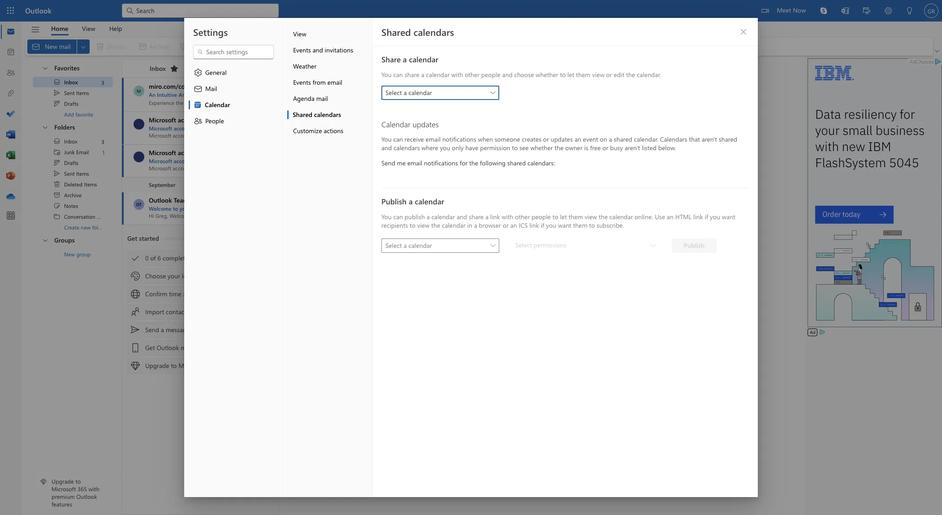 Task type: vqa. For each thing, say whether or not it's contained in the screenshot.


Task type: describe. For each thing, give the bounding box(es) containing it.

[[31, 25, 40, 34]]

email inside you can receive email notifications when someone creates or updates an event on a shared calendar. calendars that aren't shared and calendars where you only have permission to see whether the owner is free or busy aren't listed below.
[[426, 135, 441, 144]]

calendar for calendar updates
[[382, 119, 411, 129]]

you for you can share a calendar with other people and choose whether to let them view or edit the calendar.
[[382, 70, 392, 79]]

see
[[520, 144, 529, 152]]

get outlook mobile
[[145, 344, 200, 352]]


[[53, 213, 61, 220]]

2 tree item from the top
[[33, 87, 113, 98]]

teams
[[248, 91, 263, 98]]

import contacts
[[145, 308, 189, 316]]

inbox inside inbox 
[[150, 64, 166, 72]]

from
[[313, 78, 326, 87]]

 for 1st tree item from the top of the page
[[53, 79, 61, 86]]

message
[[166, 326, 190, 334]]

publish
[[405, 213, 425, 221]]

a inside you can receive email notifications when someone creates or updates an event on a shared calendar. calendars that aren't shared and calendars where you only have permission to see whether the owner is free or busy aren't listed below.
[[609, 135, 613, 144]]

shared inside 'button'
[[293, 110, 313, 119]]

0 horizontal spatial want
[[558, 221, 572, 230]]

 for favorites
[[42, 64, 49, 72]]

junk
[[64, 148, 75, 156]]

to inside you can receive email notifications when someone creates or updates an event on a shared calendar. calendars that aren't shared and calendars where you only have permission to see whether the owner is free or busy aren't listed below.
[[512, 144, 518, 152]]

3 for fourth tree item from the top of the page
[[102, 138, 105, 145]]

select inside share a calendar element
[[386, 88, 402, 97]]

2 select a calendar from the top
[[386, 241, 432, 250]]

events for events from email
[[293, 78, 311, 87]]

share inside you can publish a calendar and share a link with other people to let them view the calendar online. use an html link if you want recipients to view the calendar in a browser or an ics link if you want them to subscribe.
[[469, 213, 484, 221]]

folder
[[92, 224, 106, 231]]

Select a conversation checkbox
[[133, 198, 149, 211]]

team for microsoft account team microsoft account security info was added
[[202, 116, 217, 124]]

1 horizontal spatial link
[[530, 221, 540, 230]]

now
[[794, 6, 807, 14]]

Search settings search field
[[204, 48, 265, 57]]

account down 
[[178, 116, 201, 124]]

recipients
[[382, 221, 408, 230]]

info for microsoft account team microsoft account security info verification
[[215, 157, 225, 165]]

 drafts  sent items  deleted items  archive  notes  conversation history
[[53, 159, 114, 220]]

mail image
[[6, 27, 15, 36]]

1 vertical spatial items
[[76, 170, 89, 177]]

to right recipients at the top of page
[[410, 221, 416, 230]]

2 horizontal spatial an
[[667, 213, 674, 221]]

tree item containing 
[[33, 179, 113, 190]]

1
[[103, 149, 105, 156]]

3 tree item from the top
[[33, 98, 113, 109]]

shared calendars heading
[[382, 26, 454, 38]]

choose
[[145, 272, 166, 280]]

powerpoint image
[[6, 172, 15, 181]]

other inside share a calendar element
[[465, 70, 480, 79]]

view down publish a calendar
[[418, 221, 430, 230]]

ad
[[811, 329, 816, 336]]

 mark all as read
[[365, 42, 420, 51]]

 for groups
[[42, 237, 49, 244]]

permissions
[[534, 241, 567, 249]]

shared calendars inside tab panel
[[382, 26, 454, 38]]

4 tree item from the top
[[33, 136, 113, 147]]

mobile
[[181, 344, 200, 352]]

outlook link
[[25, 0, 52, 22]]

0 vertical spatial updates
[[413, 119, 439, 129]]

or left the edit
[[607, 70, 613, 79]]

confirm
[[145, 290, 168, 298]]

events from email
[[293, 78, 343, 87]]

new inside tree item
[[81, 224, 91, 231]]

select for calendars
[[386, 241, 402, 250]]

updates inside you can receive email notifications when someone creates or updates an event on a shared calendar. calendars that aren't shared and calendars where you only have permission to see whether the owner is free or busy aren't listed below.
[[551, 135, 573, 144]]

settings heading
[[193, 26, 228, 38]]


[[131, 272, 140, 281]]

0 vertical spatial calendars
[[414, 26, 454, 38]]

events for events and invitations
[[293, 46, 311, 54]]

favorites tree item
[[33, 61, 113, 77]]

to up permissions
[[553, 213, 559, 221]]

sent inside  sent items  drafts
[[64, 89, 75, 96]]

confirm time zone
[[145, 290, 197, 298]]

where
[[422, 144, 439, 152]]

ics
[[519, 221, 528, 230]]

account inside outlook team welcome to your new outlook.com account
[[237, 205, 256, 212]]

to inside outlook team welcome to your new outlook.com account
[[173, 205, 178, 212]]

add favorite
[[64, 111, 93, 118]]

1 horizontal spatial shared
[[614, 135, 633, 144]]

2 horizontal spatial link
[[694, 213, 704, 221]]

tree item containing 
[[33, 147, 113, 157]]

365 for upgrade to microsoft 365 with premium outlook features
[[78, 486, 87, 493]]

calendars inside you can receive email notifications when someone creates or updates an event on a shared calendar. calendars that aren't shared and calendars where you only have permission to see whether the owner is free or busy aren't listed below.
[[394, 144, 420, 152]]

upgrade to microsoft 365
[[145, 362, 217, 370]]


[[53, 192, 61, 199]]

select a calendar field inside share a calendar element
[[382, 86, 500, 100]]

outlook team welcome to your new outlook.com account
[[149, 196, 256, 212]]

miro.com/collaboration
[[149, 82, 216, 91]]

calendar image
[[6, 48, 15, 57]]

account up the team
[[174, 157, 193, 165]]


[[194, 84, 203, 93]]

items inside  sent items  drafts
[[76, 89, 89, 96]]

is
[[585, 144, 589, 152]]

history
[[97, 213, 114, 220]]

message list no conversations selected list box
[[122, 78, 286, 515]]

shared inside tab panel
[[382, 26, 411, 38]]

0 horizontal spatial aren't
[[625, 144, 641, 152]]

below.
[[659, 144, 677, 152]]

email for me
[[408, 159, 423, 167]]

as
[[400, 42, 406, 51]]


[[741, 28, 748, 35]]

you can publish a calendar and share a link with other people to let them view the calendar online. use an html link if you want recipients to view the calendar in a browser or an ics link if you want them to subscribe.
[[382, 213, 736, 230]]

left-rail-appbar navigation
[[2, 22, 20, 207]]

info for microsoft account team microsoft account security info was added
[[215, 125, 225, 132]]

settings tab list
[[184, 18, 283, 497]]

premium
[[52, 493, 75, 501]]

 inside  sent items  drafts
[[53, 100, 61, 107]]

notes
[[64, 202, 78, 209]]

3 for 1st tree item from the top of the page
[[102, 79, 105, 86]]

message list section
[[122, 57, 286, 515]]

1 horizontal spatial want
[[723, 213, 736, 221]]

agenda mail button
[[288, 91, 372, 107]]

me
[[397, 159, 406, 167]]

send a message
[[145, 326, 190, 334]]

microsoft account team microsoft account security info was added
[[149, 116, 252, 132]]

was
[[226, 125, 235, 132]]

an
[[149, 91, 156, 98]]

outlook down send a message
[[157, 344, 179, 352]]

files image
[[6, 89, 15, 98]]

create
[[64, 224, 79, 231]]

people inside share a calendar element
[[482, 70, 501, 79]]

share a calendar element
[[382, 70, 750, 176]]

0 vertical spatial calendar.
[[637, 70, 662, 79]]

premium features image
[[40, 479, 47, 486]]

tags group
[[361, 38, 636, 56]]

calendar. inside you can receive email notifications when someone creates or updates an event on a shared calendar. calendars that aren't shared and calendars where you only have permission to see whether the owner is free or busy aren't listed below.
[[635, 135, 659, 144]]

to left the subscribe.
[[590, 221, 595, 230]]

microsoft account team image for microsoft account team microsoft account security info verification
[[134, 152, 144, 162]]


[[197, 49, 204, 55]]

get started
[[127, 234, 159, 243]]

6 tree item from the top
[[33, 157, 113, 168]]

outlook banner
[[0, 0, 943, 22]]

outlook inside outlook team welcome to your new outlook.com account
[[149, 196, 172, 205]]

subscribe.
[[597, 221, 625, 230]]

2 horizontal spatial you
[[711, 213, 721, 221]]

1 horizontal spatial view button
[[288, 26, 372, 42]]

outlook.com
[[204, 205, 236, 212]]

calendars inside 'button'
[[314, 110, 341, 119]]

mail
[[205, 84, 217, 93]]

bring
[[234, 91, 247, 98]]

move & delete group
[[27, 38, 305, 56]]

Select permissions field
[[512, 239, 660, 253]]

0 horizontal spatial view button
[[75, 22, 102, 35]]

event
[[584, 135, 599, 144]]

busy
[[611, 144, 624, 152]]

you for you can receive email notifications when someone creates or updates an event on a shared calendar. calendars that aren't shared and calendars where you only have permission to see whether the owner is free or busy aren't listed below.
[[382, 135, 392, 144]]

people image
[[6, 69, 15, 78]]

the right publish
[[432, 221, 441, 230]]

mail
[[317, 94, 328, 103]]

-
[[221, 91, 223, 98]]

let inside share a calendar element
[[568, 70, 575, 79]]

invitations
[[325, 46, 354, 54]]

can for receive
[[394, 135, 403, 144]]

 junk email
[[53, 148, 89, 156]]

can for share
[[394, 70, 403, 79]]

1 vertical spatial your
[[168, 272, 180, 280]]

tree item containing 
[[33, 190, 113, 201]]

2 select a calendar field from the top
[[382, 239, 500, 253]]

to inside upgrade to microsoft 365 with premium outlook features
[[76, 478, 81, 486]]

shared calendars button
[[288, 107, 372, 123]]

sent inside  drafts  sent items  deleted items  archive  notes  conversation history
[[64, 170, 75, 177]]


[[194, 68, 203, 77]]

account down microsoft account team microsoft account security info was added
[[178, 148, 201, 157]]

the inside you can receive email notifications when someone creates or updates an event on a shared calendar. calendars that aren't shared and calendars where you only have permission to see whether the owner is free or busy aren't listed below.
[[555, 144, 564, 152]]

features
[[52, 501, 72, 508]]

meet now
[[778, 6, 807, 14]]


[[53, 202, 61, 209]]

get for get started
[[127, 234, 137, 243]]

new inside outlook team welcome to your new outlook.com account
[[192, 205, 202, 212]]


[[131, 308, 140, 317]]

html
[[676, 213, 692, 221]]

can for publish
[[394, 213, 403, 221]]

agenda mail
[[293, 94, 328, 103]]

customize
[[293, 127, 322, 135]]

in
[[468, 221, 473, 230]]

intuitive
[[157, 91, 177, 98]]

1 vertical spatial notifications
[[424, 159, 458, 167]]

people inside you can publish a calendar and share a link with other people to let them view the calendar online. use an html link if you want recipients to view the calendar in a browser or an ics link if you want them to subscribe.
[[532, 213, 551, 221]]

you for you can publish a calendar and share a link with other people to let them view the calendar online. use an html link if you want recipients to view the calendar in a browser or an ics link if you want them to subscribe.
[[382, 213, 392, 221]]

team
[[174, 196, 189, 205]]

of
[[150, 254, 156, 262]]

to do image
[[6, 110, 15, 119]]

home
[[51, 24, 68, 33]]

the right for
[[470, 159, 479, 167]]

outlook inside upgrade to microsoft 365 with premium outlook features
[[76, 493, 97, 501]]

and inside you can publish a calendar and share a link with other people to let them view the calendar online. use an html link if you want recipients to view the calendar in a browser or an ics link if you want them to subscribe.
[[457, 213, 468, 221]]

inbox for 1st tree item from the top of the page
[[64, 79, 78, 86]]


[[131, 362, 140, 371]]

0 vertical spatial whether
[[536, 70, 559, 79]]

publish a calendar
[[382, 196, 445, 206]]

tool
[[209, 91, 219, 98]]

calendars
[[661, 135, 688, 144]]

edit
[[614, 70, 625, 79]]

use
[[655, 213, 666, 221]]



Task type: locate. For each thing, give the bounding box(es) containing it.
 for fourth tree item from the top of the page
[[53, 138, 61, 145]]

select a calendar inside share a calendar element
[[386, 88, 432, 97]]

items right deleted
[[84, 181, 97, 188]]

folders tree item
[[33, 120, 113, 136]]

 button inside favorites tree item
[[37, 61, 52, 75]]

conversation
[[64, 213, 95, 220]]

inbox left 
[[150, 64, 166, 72]]

11 tree item from the top
[[33, 211, 114, 222]]

upgrade inside upgrade to microsoft 365 with premium outlook features
[[52, 478, 74, 486]]

link right in
[[491, 213, 500, 221]]

1 can from the top
[[394, 70, 403, 79]]

1 vertical spatial 3
[[102, 138, 105, 145]]

creates
[[522, 135, 542, 144]]

shared down see
[[508, 159, 526, 167]]

get for get outlook mobile
[[145, 344, 155, 352]]

0 horizontal spatial email
[[328, 78, 343, 87]]

you down publish on the left
[[382, 213, 392, 221]]

permission
[[481, 144, 511, 152]]

 sent items  drafts
[[53, 89, 89, 107]]

1 vertical spatial inbox
[[64, 79, 78, 86]]

2 mt from the top
[[136, 154, 142, 160]]

ot
[[136, 201, 142, 208]]

1 horizontal spatial people
[[532, 213, 551, 221]]

1 horizontal spatial other
[[516, 213, 530, 221]]

 inside  drafts  sent items  deleted items  archive  notes  conversation history
[[53, 170, 61, 177]]

them inside share a calendar element
[[577, 70, 591, 79]]

shared right on
[[614, 135, 633, 144]]

3  button from the top
[[37, 233, 52, 248]]

outlook team image
[[134, 199, 144, 210]]

1 vertical spatial team
[[202, 148, 217, 157]]

meet
[[778, 6, 792, 14]]

can left 'receive'
[[394, 135, 403, 144]]

set your advertising preferences image
[[820, 329, 827, 336]]

you inside you can publish a calendar and share a link with other people to let them view the calendar online. use an html link if you want recipients to view the calendar in a browser or an ics link if you want them to subscribe.
[[382, 213, 392, 221]]

whether inside you can receive email notifications when someone creates or updates an event on a shared calendar. calendars that aren't shared and calendars where you only have permission to see whether the owner is free or busy aren't listed below.
[[531, 144, 553, 152]]

tree item up add favorite tree item
[[33, 87, 113, 98]]

0 vertical spatial mt
[[136, 121, 142, 127]]

sent up deleted
[[64, 170, 75, 177]]

0 horizontal spatial shared
[[508, 159, 526, 167]]

Select a calendar field
[[382, 86, 500, 100], [382, 239, 500, 253]]

0 horizontal spatial upgrade
[[52, 478, 74, 486]]

2 sent from the top
[[64, 170, 75, 177]]

microsoft account team image
[[134, 119, 144, 130], [134, 152, 144, 162]]

your left look at the bottom left of page
[[168, 272, 180, 280]]

upgrade for upgrade to microsoft 365
[[145, 362, 169, 370]]

2 vertical spatial inbox
[[64, 138, 77, 145]]

shared calendars inside 'button'
[[293, 110, 341, 119]]

0 vertical spatial security
[[195, 125, 214, 132]]

online.
[[635, 213, 654, 221]]

tree item down folders tree item
[[33, 147, 113, 157]]

view inside share a calendar element
[[593, 70, 605, 79]]

calendar inside tab panel
[[382, 119, 411, 129]]

link right html
[[694, 213, 704, 221]]

info inside "microsoft account team microsoft account security info verification"
[[215, 157, 225, 165]]

0 horizontal spatial calendar
[[205, 100, 230, 109]]

events inside button
[[293, 46, 311, 54]]

 inbox for 1st tree item from the top of the page
[[53, 79, 78, 86]]

email inside button
[[328, 78, 343, 87]]

365 inside message list no conversations selected list box
[[207, 362, 217, 370]]

 button for groups
[[37, 233, 52, 248]]

calendar down an intuitive and robust tool - we bring teams together
[[205, 100, 230, 109]]

1 security from the top
[[195, 125, 214, 132]]

drafts inside  sent items  drafts
[[64, 100, 78, 107]]

 inside groups tree item
[[42, 237, 49, 244]]


[[193, 100, 202, 109]]

view up the select permissions field
[[585, 213, 598, 221]]

upgrade inside message list no conversations selected list box
[[145, 362, 169, 370]]

tab list containing home
[[44, 22, 129, 35]]

0 vertical spatial info
[[215, 125, 225, 132]]

microsoft inside upgrade to microsoft 365 with premium outlook features
[[52, 486, 76, 493]]

3 can from the top
[[394, 213, 403, 221]]

1 vertical spatial new
[[81, 224, 91, 231]]

view left help
[[82, 24, 95, 33]]

2 security from the top
[[195, 157, 214, 165]]

create new folder tree item
[[33, 222, 113, 233]]

select a calendar field down in
[[382, 239, 500, 253]]

1 vertical spatial drafts
[[64, 159, 78, 166]]

1 horizontal spatial get
[[145, 344, 155, 352]]

 inside favorites tree
[[53, 79, 61, 86]]

deleted
[[64, 181, 83, 188]]

have
[[466, 144, 479, 152]]

view left the edit
[[593, 70, 605, 79]]

with inside share a calendar element
[[452, 70, 463, 79]]

1 vertical spatial whether
[[531, 144, 553, 152]]

0 vertical spatial sent
[[64, 89, 75, 96]]

2 info from the top
[[215, 157, 225, 165]]

1 horizontal spatial send
[[382, 159, 396, 167]]

select a conversation checkbox for microsoft account team microsoft account security info verification
[[133, 151, 149, 163]]

inbox inside favorites tree
[[64, 79, 78, 86]]

calendar. right the edit
[[637, 70, 662, 79]]

for
[[460, 159, 468, 167]]

2  button from the top
[[37, 120, 52, 135]]

and inside events and invitations button
[[313, 46, 323, 54]]

1  from the top
[[42, 64, 49, 72]]

excel image
[[6, 151, 15, 160]]

shared up all on the top left
[[382, 26, 411, 38]]

tree containing 
[[33, 136, 114, 233]]

1 horizontal spatial with
[[452, 70, 463, 79]]

1 vertical spatial info
[[215, 157, 225, 165]]

mt for microsoft account team microsoft account security info was added
[[136, 121, 142, 127]]

other inside you can publish a calendar and share a link with other people to let them view the calendar online. use an html link if you want recipients to view the calendar in a browser or an ics link if you want them to subscribe.
[[516, 213, 530, 221]]

updates up 'receive'
[[413, 119, 439, 129]]

1  from the top
[[53, 89, 61, 96]]

let inside you can publish a calendar and share a link with other people to let them view the calendar online. use an html link if you want recipients to view the calendar in a browser or an ics link if you want them to subscribe.
[[560, 213, 567, 221]]

2 horizontal spatial with
[[502, 213, 514, 221]]

 inside favorites tree item
[[42, 64, 49, 72]]

drafts up add favorite tree item
[[64, 100, 78, 107]]

favorites
[[54, 64, 80, 72]]

0 vertical spatial let
[[568, 70, 575, 79]]

security
[[195, 125, 214, 132], [195, 157, 214, 165]]

1 horizontal spatial calendar
[[382, 119, 411, 129]]

 inbox inside favorites tree
[[53, 79, 78, 86]]

inbox down favorites tree item
[[64, 79, 78, 86]]

0 horizontal spatial other
[[465, 70, 480, 79]]

events up agenda
[[293, 78, 311, 87]]

1 vertical spatial microsoft account team image
[[134, 152, 144, 162]]

tree item up the create
[[33, 211, 114, 222]]

1 microsoft account team image from the top
[[134, 119, 144, 130]]

0 vertical spatial shared
[[382, 26, 411, 38]]

1 vertical spatial  inbox
[[53, 138, 77, 145]]

security left verification
[[195, 157, 214, 165]]

drafts down  junk email
[[64, 159, 78, 166]]

get right 
[[145, 344, 155, 352]]

calendar inside settings tab list
[[205, 100, 230, 109]]

0 vertical spatial team
[[202, 116, 217, 124]]

security for microsoft account team microsoft account security info verification
[[195, 157, 214, 165]]

updates
[[413, 119, 439, 129], [551, 135, 573, 144]]

1 vertical spatial share
[[469, 213, 484, 221]]

send
[[382, 159, 396, 167], [145, 326, 159, 334]]

 button inside groups tree item
[[37, 233, 52, 248]]

1 vertical spatial calendar.
[[635, 135, 659, 144]]

10 tree item from the top
[[33, 201, 113, 211]]


[[131, 326, 140, 335]]

to right choose
[[560, 70, 566, 79]]

outlook inside banner
[[25, 6, 52, 15]]

1 you from the top
[[382, 70, 392, 79]]

2 team from the top
[[202, 148, 217, 157]]

1 3 from the top
[[102, 79, 105, 86]]

word image
[[6, 131, 15, 140]]

1 vertical spatial let
[[560, 213, 567, 221]]

if right ics
[[541, 221, 545, 230]]

an intuitive and robust tool - we bring teams together
[[149, 91, 286, 98]]

0 horizontal spatial you
[[440, 144, 451, 152]]

microsoft account team image for microsoft account team microsoft account security info was added
[[134, 119, 144, 130]]

team inside "microsoft account team microsoft account security info verification"
[[202, 148, 217, 157]]

select a calendar up calendar updates
[[386, 88, 432, 97]]

1 vertical spatial select a calendar
[[386, 241, 432, 250]]

calendars:
[[528, 159, 556, 167]]

events inside button
[[293, 78, 311, 87]]

send for send a message
[[145, 326, 159, 334]]

an left is
[[575, 135, 582, 144]]

 left groups
[[42, 237, 49, 244]]

tree
[[33, 136, 114, 233]]

0 vertical spatial select a calendar
[[386, 88, 432, 97]]

calendar
[[205, 100, 230, 109], [382, 119, 411, 129]]

with
[[452, 70, 463, 79], [502, 213, 514, 221], [89, 486, 100, 493]]


[[53, 181, 61, 188]]

upgrade for upgrade to microsoft 365 with premium outlook features
[[52, 478, 74, 486]]

owner
[[566, 144, 583, 152]]

0 horizontal spatial view
[[82, 24, 95, 33]]

document
[[0, 0, 943, 515]]

1 horizontal spatial view
[[293, 30, 307, 38]]

1  button from the top
[[37, 61, 52, 75]]

groups
[[54, 236, 75, 244]]

send me email notifications for the following shared calendars:
[[382, 159, 556, 167]]

with inside upgrade to microsoft 365 with premium outlook features
[[89, 486, 100, 493]]

and
[[313, 46, 323, 54], [503, 70, 513, 79], [382, 144, 392, 152], [457, 213, 468, 221]]

events up 'weather'
[[293, 46, 311, 54]]

team down 
[[202, 116, 217, 124]]

0 vertical spatial items
[[76, 89, 89, 96]]

1  from the top
[[53, 100, 61, 107]]

 inbox up junk
[[53, 138, 77, 145]]

agenda
[[293, 94, 315, 103]]

1 drafts from the top
[[64, 100, 78, 107]]

when
[[478, 135, 493, 144]]

1 select a calendar field from the top
[[382, 86, 500, 100]]

shared down agenda
[[293, 110, 313, 119]]

1 events from the top
[[293, 46, 311, 54]]

 inbox
[[53, 79, 78, 86], [53, 138, 77, 145]]

started
[[139, 234, 159, 243]]

aren't right busy
[[625, 144, 641, 152]]

2  from the top
[[42, 124, 49, 131]]

microsoft account team image down m
[[134, 119, 144, 130]]

document containing settings
[[0, 0, 943, 515]]

weather
[[293, 62, 317, 70]]

2 vertical spatial  button
[[37, 233, 52, 248]]

or right free
[[603, 144, 609, 152]]

group
[[76, 251, 91, 258]]

mt for microsoft account team microsoft account security info verification
[[136, 154, 142, 160]]

new left 'outlook.com' at the left top of page
[[192, 205, 202, 212]]

1 vertical spatial upgrade
[[52, 478, 74, 486]]

with inside you can publish a calendar and share a link with other people to let them view the calendar online. use an html link if you want recipients to view the calendar in a browser or an ics link if you want them to subscribe.
[[502, 213, 514, 221]]

2 vertical spatial 
[[42, 237, 49, 244]]

notifications
[[443, 135, 477, 144], [424, 159, 458, 167]]

0 horizontal spatial with
[[89, 486, 100, 493]]

to down get outlook mobile
[[171, 362, 177, 370]]

 up 
[[53, 170, 61, 177]]

0 vertical spatial  button
[[37, 61, 52, 75]]

calendar updates
[[382, 119, 439, 129]]

tree item down  junk email
[[33, 157, 113, 168]]

 for folders
[[42, 124, 49, 131]]

1 horizontal spatial you
[[547, 221, 557, 230]]

outlook up 
[[25, 6, 52, 15]]

add favorite tree item
[[33, 109, 113, 120]]

3  from the top
[[42, 237, 49, 244]]

1 vertical spatial shared
[[293, 110, 313, 119]]

2  from the top
[[53, 159, 61, 166]]

1 horizontal spatial if
[[705, 213, 709, 221]]

3 down favorites tree item
[[102, 79, 105, 86]]

0 vertical spatial events
[[293, 46, 311, 54]]

select a conversation checkbox right 1
[[133, 151, 149, 163]]

1 vertical spatial 365
[[78, 486, 87, 493]]

1 vertical spatial shared calendars
[[293, 110, 341, 119]]

or right browser
[[503, 221, 509, 230]]

 button
[[26, 22, 44, 37]]

 button left favorites
[[37, 61, 52, 75]]

we
[[224, 91, 232, 98]]

info inside microsoft account team microsoft account security info was added
[[215, 125, 225, 132]]

Select a conversation checkbox
[[133, 118, 149, 131], [133, 151, 149, 163]]

2  from the top
[[53, 170, 61, 177]]

free
[[591, 144, 601, 152]]

application
[[0, 0, 943, 515]]

link right ics
[[530, 221, 540, 230]]

send left me
[[382, 159, 396, 167]]

2 horizontal spatial shared
[[719, 135, 738, 144]]

0 vertical spatial 365
[[207, 362, 217, 370]]

0 vertical spatial can
[[394, 70, 403, 79]]

the up the select permissions field
[[599, 213, 608, 221]]

info left verification
[[215, 157, 225, 165]]

3 inside favorites tree
[[102, 79, 105, 86]]

tree item
[[33, 77, 113, 87], [33, 87, 113, 98], [33, 98, 113, 109], [33, 136, 113, 147], [33, 147, 113, 157], [33, 157, 113, 168], [33, 168, 113, 179], [33, 179, 113, 190], [33, 190, 113, 201], [33, 201, 113, 211], [33, 211, 114, 222]]

can down publish on the left
[[394, 213, 403, 221]]

browser
[[479, 221, 501, 230]]

 button
[[737, 25, 751, 39]]

share a calendar
[[382, 54, 439, 64]]

0 vertical spatial you
[[382, 70, 392, 79]]

send for send me email notifications for the following shared calendars:
[[382, 159, 396, 167]]

and inside you can receive email notifications when someone creates or updates an event on a shared calendar. calendars that aren't shared and calendars where you only have permission to see whether the owner is free or busy aren't listed below.
[[382, 144, 392, 152]]

0 vertical spatial shared calendars
[[382, 26, 454, 38]]

microsoft
[[149, 116, 176, 124], [149, 125, 172, 132], [149, 148, 176, 157], [149, 157, 172, 165], [179, 362, 205, 370], [52, 486, 76, 493]]

0
[[145, 254, 149, 262]]

events and invitations
[[293, 46, 354, 54]]

0 vertical spatial other
[[465, 70, 480, 79]]

let
[[568, 70, 575, 79], [560, 213, 567, 221]]

 inside folders tree item
[[42, 124, 49, 131]]

select inside field
[[516, 241, 532, 249]]

2  from the top
[[53, 138, 61, 145]]

calendar for calendar
[[205, 100, 230, 109]]

3
[[102, 79, 105, 86], [102, 138, 105, 145]]

select down share at the top
[[386, 88, 402, 97]]

0 horizontal spatial send
[[145, 326, 159, 334]]

notifications inside you can receive email notifications when someone creates or updates an event on a shared calendar. calendars that aren't shared and calendars where you only have permission to see whether the owner is free or busy aren't listed below.
[[443, 135, 477, 144]]

email for from
[[328, 78, 343, 87]]

9 tree item from the top
[[33, 190, 113, 201]]

a inside list box
[[161, 326, 164, 334]]

you inside you can receive email notifications when someone creates or updates an event on a shared calendar. calendars that aren't shared and calendars where you only have permission to see whether the owner is free or busy aren't listed below.
[[440, 144, 451, 152]]

calendars down the agenda mail "button"
[[314, 110, 341, 119]]

aren't right that
[[702, 135, 718, 144]]

drafts
[[64, 100, 78, 107], [64, 159, 78, 166]]

the right the edit
[[627, 70, 636, 79]]

tree item containing 
[[33, 211, 114, 222]]

listed
[[642, 144, 657, 152]]

2  inbox from the top
[[53, 138, 77, 145]]

2 select a conversation checkbox from the top
[[133, 151, 149, 163]]

select a calendar field up calendar updates
[[382, 86, 500, 100]]

team for microsoft account team microsoft account security info verification
[[202, 148, 217, 157]]

email right from
[[328, 78, 343, 87]]

1 vertical spatial send
[[145, 326, 159, 334]]

notifications up for
[[443, 135, 477, 144]]

0 horizontal spatial an
[[511, 221, 518, 230]]

an left ics
[[511, 221, 518, 230]]

help
[[109, 24, 122, 33]]

 up 
[[53, 138, 61, 145]]

you can share a calendar with other people and choose whether to let them view or edit the calendar.
[[382, 70, 662, 79]]

 general
[[194, 68, 227, 77]]

0 vertical spatial share
[[405, 70, 420, 79]]

 button for favorites
[[37, 61, 52, 75]]

0 vertical spatial select a calendar field
[[382, 86, 500, 100]]

you right html
[[711, 213, 721, 221]]

miro.com/collaboration image
[[133, 86, 144, 96]]

1 select a conversation checkbox from the top
[[133, 118, 149, 131]]


[[53, 79, 61, 86], [53, 138, 61, 145]]

0 vertical spatial 
[[53, 89, 61, 96]]

 down favorites
[[53, 79, 61, 86]]

people down tags group
[[482, 70, 501, 79]]

 left folders
[[42, 124, 49, 131]]

or inside you can publish a calendar and share a link with other people to let them view the calendar online. use an html link if you want recipients to view the calendar in a browser or an ics link if you want them to subscribe.
[[503, 221, 509, 230]]

if right html
[[705, 213, 709, 221]]

calendars up read
[[414, 26, 454, 38]]

groups tree item
[[33, 233, 113, 249]]

can
[[394, 70, 403, 79], [394, 135, 403, 144], [394, 213, 403, 221]]

items up deleted
[[76, 170, 89, 177]]

team inside microsoft account team microsoft account security info was added
[[202, 116, 217, 124]]

2 events from the top
[[293, 78, 311, 87]]

receive
[[405, 135, 424, 144]]

0 horizontal spatial if
[[541, 221, 545, 230]]

you inside you can receive email notifications when someone creates or updates an event on a shared calendar. calendars that aren't shared and calendars where you only have permission to see whether the owner is free or busy aren't listed below.
[[382, 135, 392, 144]]

send inside share a calendar element
[[382, 159, 396, 167]]

1 tree item from the top
[[33, 77, 113, 87]]

complete
[[163, 254, 189, 262]]

dialog containing settings
[[0, 0, 943, 515]]

3 you from the top
[[382, 213, 392, 221]]

more apps image
[[6, 212, 15, 221]]

create new folder
[[64, 224, 106, 231]]

add
[[64, 111, 74, 118]]

1 horizontal spatial shared
[[382, 26, 411, 38]]

select for a
[[516, 241, 532, 249]]

 heading
[[138, 60, 182, 78]]

 button
[[167, 61, 182, 76]]

1 vertical spatial  button
[[37, 120, 52, 135]]

other
[[465, 70, 480, 79], [516, 213, 530, 221]]

to down the team
[[173, 205, 178, 212]]

and left 'receive'
[[382, 144, 392, 152]]

send inside message list no conversations selected list box
[[145, 326, 159, 334]]

1 horizontal spatial 365
[[207, 362, 217, 370]]

0 horizontal spatial 365
[[78, 486, 87, 493]]

your inside outlook team welcome to your new outlook.com account
[[180, 205, 191, 212]]

0 vertical spatial inbox
[[150, 64, 166, 72]]

email right me
[[408, 159, 423, 167]]

1 horizontal spatial share
[[469, 213, 484, 221]]

security inside microsoft account team microsoft account security info was added
[[195, 125, 214, 132]]

 button for folders
[[37, 120, 52, 135]]

whether right choose
[[536, 70, 559, 79]]

1 horizontal spatial let
[[568, 70, 575, 79]]

mt down m
[[136, 121, 142, 127]]

1 horizontal spatial email
[[408, 159, 423, 167]]

events
[[293, 46, 311, 54], [293, 78, 311, 87]]

select a calendar down recipients at the top of page
[[386, 241, 432, 250]]

2 3 from the top
[[102, 138, 105, 145]]

 inside  sent items  drafts
[[53, 89, 61, 96]]

365 for upgrade to microsoft 365
[[207, 362, 217, 370]]

2 vertical spatial you
[[382, 213, 392, 221]]

the
[[627, 70, 636, 79], [555, 144, 564, 152], [470, 159, 479, 167], [599, 213, 608, 221], [432, 221, 441, 230]]

tree item up 'archive'
[[33, 179, 113, 190]]

1 info from the top
[[215, 125, 225, 132]]

2 vertical spatial email
[[408, 159, 423, 167]]

365 inside upgrade to microsoft 365 with premium outlook features
[[78, 486, 87, 493]]

0 vertical spatial calendar
[[205, 100, 230, 109]]

1 sent from the top
[[64, 89, 75, 96]]

security down 
[[195, 125, 214, 132]]

can inside you can publish a calendar and share a link with other people to let them view the calendar online. use an html link if you want recipients to view the calendar in a browser or an ics link if you want them to subscribe.
[[394, 213, 403, 221]]

select permissions
[[516, 241, 567, 249]]

other right browser
[[516, 213, 530, 221]]

1 horizontal spatial updates
[[551, 135, 573, 144]]

your down the team
[[180, 205, 191, 212]]

1 select a calendar from the top
[[386, 88, 432, 97]]

2 vertical spatial items
[[84, 181, 97, 188]]

view button left help button
[[75, 22, 102, 35]]

8 tree item from the top
[[33, 179, 113, 190]]

or right creates
[[544, 135, 549, 144]]

 up add favorite tree item
[[53, 100, 61, 107]]

shared calendars tab panel
[[373, 18, 759, 497]]

1 mt from the top
[[136, 121, 142, 127]]

1 vertical spatial 
[[53, 138, 61, 145]]

2 can from the top
[[394, 135, 403, 144]]

 inbox for fourth tree item from the top of the page
[[53, 138, 77, 145]]

tree item containing 
[[33, 201, 113, 211]]

 left favorites
[[42, 64, 49, 72]]

tree item down favorites
[[33, 77, 113, 87]]

can inside you can receive email notifications when someone creates or updates an event on a shared calendar. calendars that aren't shared and calendars where you only have permission to see whether the owner is free or busy aren't listed below.
[[394, 135, 403, 144]]

account left 
[[174, 125, 193, 132]]

 down 
[[53, 159, 61, 166]]

whether
[[536, 70, 559, 79], [531, 144, 553, 152]]

shared calendars up read
[[382, 26, 454, 38]]

you left only
[[440, 144, 451, 152]]

2 you from the top
[[382, 135, 392, 144]]

2 drafts from the top
[[64, 159, 78, 166]]

1 horizontal spatial new
[[192, 205, 202, 212]]

0 vertical spatial new
[[192, 205, 202, 212]]

0 vertical spatial notifications
[[443, 135, 477, 144]]

you can receive email notifications when someone creates or updates an event on a shared calendar. calendars that aren't shared and calendars where you only have permission to see whether the owner is free or busy aren't listed below.
[[382, 135, 738, 152]]

0 horizontal spatial link
[[491, 213, 500, 221]]

drafts inside  drafts  sent items  deleted items  archive  notes  conversation history
[[64, 159, 78, 166]]

to left see
[[512, 144, 518, 152]]

2 microsoft account team image from the top
[[134, 152, 144, 162]]

0 vertical spatial  inbox
[[53, 79, 78, 86]]

6
[[158, 254, 161, 262]]


[[131, 290, 140, 299]]

select a conversation checkbox for microsoft account team microsoft account security info was added
[[133, 118, 149, 131]]

new group tree item
[[33, 249, 113, 260]]


[[365, 42, 374, 51]]

can down share at the top
[[394, 70, 403, 79]]

1 horizontal spatial aren't
[[702, 135, 718, 144]]

to
[[560, 70, 566, 79], [512, 144, 518, 152], [173, 205, 178, 212], [553, 213, 559, 221], [410, 221, 416, 230], [590, 221, 595, 230], [171, 362, 177, 370], [76, 478, 81, 486]]

1 vertical spatial 
[[42, 124, 49, 131]]

tab list
[[44, 22, 129, 35]]

new
[[192, 205, 202, 212], [81, 224, 91, 231]]

1  inbox from the top
[[53, 79, 78, 86]]

events from email button
[[288, 74, 372, 91]]

people
[[205, 117, 224, 125]]

2 vertical spatial can
[[394, 213, 403, 221]]

help button
[[103, 22, 129, 35]]

onedrive image
[[6, 192, 15, 201]]

1  from the top
[[53, 79, 61, 86]]

outlook up welcome
[[149, 196, 172, 205]]

contacts
[[166, 308, 189, 316]]

updates left is
[[551, 135, 573, 144]]

 button inside folders tree item
[[37, 120, 52, 135]]

favorites tree
[[33, 57, 113, 120]]

1 vertical spatial select a conversation checkbox
[[133, 151, 149, 163]]

dialog
[[0, 0, 943, 515]]

other down tags group
[[465, 70, 480, 79]]

7 tree item from the top
[[33, 168, 113, 179]]

an inside you can receive email notifications when someone creates or updates an event on a shared calendar. calendars that aren't shared and calendars where you only have permission to see whether the owner is free or busy aren't listed below.
[[575, 135, 582, 144]]

0 horizontal spatial shared
[[293, 110, 313, 119]]

3 up 1
[[102, 138, 105, 145]]

and left choose
[[503, 70, 513, 79]]

0 vertical spatial 
[[53, 100, 61, 107]]

 up add favorite tree item
[[53, 89, 61, 96]]

1 vertical spatial you
[[382, 135, 392, 144]]


[[131, 344, 140, 353]]

weather button
[[288, 58, 372, 74]]

inbox for fourth tree item from the top of the page
[[64, 138, 77, 145]]

following
[[480, 159, 506, 167]]

the left owner
[[555, 144, 564, 152]]

security for microsoft account team microsoft account security info was added
[[195, 125, 214, 132]]

1 team from the top
[[202, 116, 217, 124]]

inbox 
[[150, 64, 179, 73]]

2 vertical spatial with
[[89, 486, 100, 493]]

5 tree item from the top
[[33, 147, 113, 157]]

 inside  drafts  sent items  deleted items  archive  notes  conversation history
[[53, 159, 61, 166]]

application containing settings
[[0, 0, 943, 515]]

added
[[237, 125, 252, 132]]

shared
[[614, 135, 633, 144], [719, 135, 738, 144], [508, 159, 526, 167]]

home button
[[44, 22, 75, 35]]

security inside "microsoft account team microsoft account security info verification"
[[195, 157, 214, 165]]



